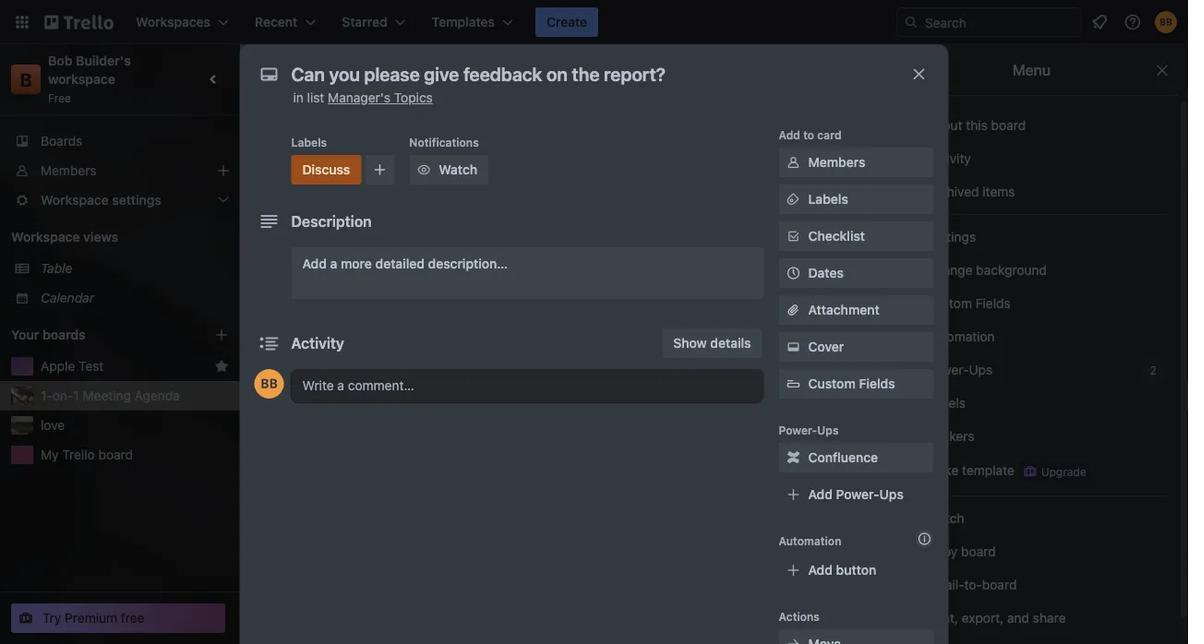 Task type: vqa. For each thing, say whether or not it's contained in the screenshot.
the top Fields
yes



Task type: locate. For each thing, give the bounding box(es) containing it.
0 vertical spatial agenda
[[388, 60, 448, 80]]

add to card
[[779, 128, 842, 141]]

sm image inside checklist link
[[784, 227, 803, 246]]

color: orange, title: "discuss" element for can you please give feedback on the report?
[[794, 244, 836, 258]]

agenda up love "link"
[[135, 388, 180, 403]]

think
[[539, 345, 568, 360]]

free
[[48, 91, 71, 104]]

0 horizontal spatial automation
[[779, 535, 841, 547]]

add left button
[[808, 563, 833, 578]]

blocker
[[270, 412, 310, 425]]

sm image inside labels link
[[784, 190, 803, 209]]

1 horizontal spatial activity
[[923, 151, 971, 166]]

customize views image
[[616, 61, 634, 79]]

we up some
[[571, 345, 588, 360]]

create
[[547, 14, 587, 30]]

0 vertical spatial labels
[[291, 136, 327, 149]]

more
[[341, 256, 372, 271]]

1 horizontal spatial we
[[729, 345, 745, 360]]

board down love "link"
[[98, 447, 133, 463]]

automation up add button
[[779, 535, 841, 547]]

changes.
[[647, 363, 702, 379]]

0 vertical spatial automation
[[923, 329, 995, 344]]

board
[[991, 118, 1026, 133], [365, 340, 400, 355], [98, 447, 133, 463], [961, 544, 996, 559], [982, 577, 1017, 593]]

custom fields down cover link
[[808, 376, 895, 391]]

a down some
[[578, 404, 585, 419]]

watch
[[439, 162, 477, 177], [923, 511, 968, 526]]

sm image inside stickers link
[[897, 427, 916, 446]]

on-
[[280, 60, 307, 80], [52, 388, 73, 403]]

1 horizontal spatial meeting
[[319, 60, 384, 80]]

1 horizontal spatial watch
[[923, 511, 968, 526]]

meeting up manager's
[[319, 60, 384, 80]]

i've
[[532, 275, 553, 290]]

1 vertical spatial on-
[[52, 388, 73, 403]]

labels up 'checklist'
[[808, 192, 848, 207]]

activity down about
[[923, 151, 971, 166]]

the down can
[[794, 275, 813, 290]]

card down some
[[589, 404, 616, 419]]

discuss can you please give feedback on the report?
[[794, 245, 990, 290]]

1 vertical spatial this
[[340, 340, 362, 355]]

0 horizontal spatial power-ups
[[779, 424, 839, 437]]

0 vertical spatial custom fields button
[[886, 289, 1170, 319]]

print, export, and share
[[923, 611, 1066, 626]]

0 vertical spatial custom
[[926, 296, 972, 311]]

items
[[983, 184, 1015, 199]]

the right for
[[680, 275, 699, 290]]

1 horizontal spatial card
[[817, 128, 842, 141]]

0 horizontal spatial a
[[330, 256, 337, 271]]

custom fields down change background
[[926, 296, 1011, 311]]

0 vertical spatial ups
[[969, 362, 993, 378]]

notifications
[[409, 136, 479, 149]]

this right use at the left bottom of the page
[[340, 340, 362, 355]]

color: orange, title: "discuss" element up 'description'
[[291, 155, 361, 185]]

0 horizontal spatial members link
[[0, 156, 240, 186]]

0 horizontal spatial bob builder (bobbuilder40) image
[[254, 369, 284, 399]]

2 vertical spatial power-
[[836, 487, 879, 502]]

0 horizontal spatial 1-
[[41, 388, 52, 403]]

labels link up checklist link
[[779, 185, 934, 214]]

about
[[927, 118, 963, 133]]

improve
[[617, 345, 664, 360]]

0 notifications image
[[1088, 11, 1111, 33]]

1 horizontal spatial on-
[[280, 60, 307, 80]]

color: orange, title: "discuss" element up dates
[[794, 244, 836, 258]]

the inside discuss i've drafted my goals for the next few months. any feedback?
[[680, 275, 699, 290]]

members link up 'discuss new training program'
[[779, 148, 934, 177]]

2 we from the left
[[729, 345, 745, 360]]

1 vertical spatial to
[[300, 340, 312, 355]]

custom fields button down cover link
[[779, 375, 934, 393]]

power-
[[927, 362, 969, 378], [779, 424, 817, 437], [836, 487, 879, 502]]

0 horizontal spatial custom
[[808, 376, 856, 391]]

0 horizontal spatial ups
[[817, 424, 839, 437]]

watch down notifications
[[439, 162, 477, 177]]

this right about
[[966, 118, 988, 133]]

1 horizontal spatial automation
[[923, 329, 995, 344]]

0 vertical spatial watch
[[439, 162, 477, 177]]

discuss inside discuss can you please give feedback on the report?
[[794, 245, 836, 258]]

discuss up 'description'
[[302, 162, 350, 177]]

board up activity link
[[991, 118, 1026, 133]]

a for card
[[578, 404, 585, 419]]

bob builder (bobbuilder40) image up the add to card
[[761, 90, 787, 116]]

1- inside the board name text box
[[264, 60, 280, 80]]

add down make
[[550, 404, 575, 419]]

fields down cover link
[[859, 376, 895, 391]]

sm image
[[784, 227, 803, 246], [897, 328, 916, 346], [784, 338, 803, 356], [897, 361, 916, 379], [897, 394, 916, 413], [897, 427, 916, 446], [784, 449, 803, 467], [784, 635, 803, 644]]

on- down apple in the left of the page
[[52, 388, 73, 403]]

1 horizontal spatial 1
[[307, 60, 315, 80]]

try
[[42, 611, 61, 626]]

card inside add a card button
[[589, 404, 616, 419]]

1 inside the board name text box
[[307, 60, 315, 80]]

sm image for rightmost members link
[[784, 153, 803, 172]]

board inside button
[[991, 118, 1026, 133]]

1 vertical spatial 1
[[318, 366, 323, 379]]

add a more detailed description…
[[302, 256, 508, 271]]

0 vertical spatial custom fields
[[926, 296, 1011, 311]]

0 horizontal spatial this
[[340, 340, 362, 355]]

meeting down test
[[83, 388, 131, 403]]

color: orange, title: "discuss" element for i've drafted my goals for the next few months. any feedback?
[[532, 262, 574, 276]]

1-on-1 meeting agenda down apple test link
[[41, 388, 180, 403]]

sm image inside print, export, and share link
[[897, 609, 916, 628]]

1 horizontal spatial ups
[[879, 487, 904, 502]]

1-on-1 meeting agenda up manager's
[[264, 60, 448, 80]]

my trello board
[[41, 447, 133, 463]]

custom
[[926, 296, 972, 311], [808, 376, 856, 391]]

1 horizontal spatial 1-
[[264, 60, 280, 80]]

1 down "apple test"
[[73, 388, 79, 403]]

activity
[[923, 151, 971, 166], [291, 335, 344, 352]]

labels link up stickers link in the right bottom of the page
[[886, 389, 1170, 418]]

0 horizontal spatial card
[[589, 404, 616, 419]]

labels up stickers
[[923, 396, 966, 411]]

program
[[872, 204, 923, 220]]

create from template… image
[[735, 404, 750, 419]]

give
[[888, 256, 913, 271]]

b link
[[11, 65, 41, 94]]

activity up color: red, title: "blocker" element
[[291, 335, 344, 352]]

velocity
[[668, 345, 714, 360]]

card up 'discuss new training program'
[[817, 128, 842, 141]]

the
[[680, 275, 699, 290], [794, 275, 813, 290]]

0 vertical spatial 1-
[[264, 60, 280, 80]]

test
[[79, 359, 104, 374]]

sm image inside watch button
[[415, 161, 433, 179]]

1 vertical spatial automation
[[779, 535, 841, 547]]

members
[[808, 155, 865, 170], [41, 163, 96, 178]]

1 horizontal spatial this
[[966, 118, 988, 133]]

0 vertical spatial fields
[[976, 296, 1011, 311]]

discuss up dates
[[794, 245, 836, 258]]

add down confluence
[[808, 487, 833, 502]]

color: orange, title: "discuss" element up 'checklist'
[[794, 192, 836, 206]]

0 horizontal spatial to
[[300, 340, 312, 355]]

0 horizontal spatial meeting
[[83, 388, 131, 403]]

0 vertical spatial on-
[[280, 60, 307, 80]]

how
[[270, 340, 296, 355]]

0 vertical spatial a
[[330, 256, 337, 271]]

1 horizontal spatial members
[[808, 155, 865, 170]]

1 horizontal spatial a
[[578, 404, 585, 419]]

1 vertical spatial ups
[[817, 424, 839, 437]]

discuss inside discuss i've drafted my goals for the next few months. any feedback?
[[532, 263, 574, 276]]

1 vertical spatial 1-
[[41, 388, 52, 403]]

sm image
[[643, 89, 669, 114], [784, 153, 803, 172], [415, 161, 433, 179], [897, 183, 916, 201], [784, 190, 803, 209], [897, 461, 916, 479], [897, 609, 916, 628]]

0 horizontal spatial the
[[680, 275, 699, 290]]

0 horizontal spatial custom fields
[[808, 376, 895, 391]]

watch up copy
[[923, 511, 968, 526]]

this
[[966, 118, 988, 133], [340, 340, 362, 355]]

1 horizontal spatial fields
[[976, 296, 1011, 311]]

1 horizontal spatial custom
[[926, 296, 972, 311]]

power- down confluence
[[836, 487, 879, 502]]

board up to-
[[961, 544, 996, 559]]

this inside button
[[966, 118, 988, 133]]

1 horizontal spatial power-ups
[[923, 362, 996, 378]]

1-on-1 meeting agenda
[[264, 60, 448, 80], [41, 388, 180, 403]]

1 we from the left
[[571, 345, 588, 360]]

add button
[[808, 563, 876, 578]]

add for add a card
[[550, 404, 575, 419]]

we
[[571, 345, 588, 360], [729, 345, 745, 360]]

new training program link
[[794, 203, 1008, 222]]

0 horizontal spatial labels
[[291, 136, 327, 149]]

power-ups
[[923, 362, 996, 378], [779, 424, 839, 437]]

discuss up 'checklist'
[[794, 193, 836, 206]]

1 vertical spatial custom fields
[[808, 376, 895, 391]]

add left more
[[302, 256, 327, 271]]

2 the from the left
[[794, 275, 813, 290]]

months.
[[557, 293, 605, 308]]

about this board button
[[886, 111, 1170, 140]]

a left more
[[330, 256, 337, 271]]

how to use this board link
[[270, 339, 476, 357]]

members down the add to card
[[808, 155, 865, 170]]

color: red, title: "blocker" element
[[270, 411, 310, 425]]

bob builder (bobbuilder40) image
[[761, 90, 787, 116], [254, 369, 284, 399]]

manager's
[[328, 90, 391, 105]]

custom down cover
[[808, 376, 856, 391]]

power- up confluence
[[779, 424, 817, 437]]

0 vertical spatial activity
[[923, 151, 971, 166]]

create button
[[535, 7, 598, 37]]

open information menu image
[[1124, 13, 1142, 31]]

next
[[703, 275, 728, 290]]

0 vertical spatial 1-on-1 meeting agenda
[[264, 60, 448, 80]]

a
[[330, 256, 337, 271], [578, 404, 585, 419]]

color: orange, title: "discuss" element up few
[[532, 262, 574, 276]]

power- up stickers
[[927, 362, 969, 378]]

add button button
[[779, 556, 934, 585]]

on- up in
[[280, 60, 307, 80]]

labels down list in the top left of the page
[[291, 136, 327, 149]]

custom down change
[[926, 296, 972, 311]]

add up new
[[779, 128, 800, 141]]

0 horizontal spatial 1
[[73, 388, 79, 403]]

1 vertical spatial power-
[[779, 424, 817, 437]]

try premium free button
[[11, 604, 225, 633]]

the inside discuss can you please give feedback on the report?
[[794, 275, 813, 290]]

1 vertical spatial fields
[[859, 376, 895, 391]]

0 vertical spatial 1
[[307, 60, 315, 80]]

0 vertical spatial to
[[803, 128, 814, 141]]

0 vertical spatial power-
[[927, 362, 969, 378]]

0 vertical spatial bob builder (bobbuilder40) image
[[761, 90, 787, 116]]

my
[[41, 447, 59, 463]]

1 up list in the top left of the page
[[307, 60, 315, 80]]

add for add to card
[[779, 128, 800, 141]]

0 horizontal spatial 1-on-1 meeting agenda
[[41, 388, 180, 403]]

topics
[[394, 90, 433, 105]]

how to use this board
[[270, 340, 400, 355]]

0 vertical spatial card
[[817, 128, 842, 141]]

discuss up few
[[532, 263, 574, 276]]

0 horizontal spatial agenda
[[135, 388, 180, 403]]

board for email-to-board
[[982, 577, 1017, 593]]

members down boards
[[41, 163, 96, 178]]

agenda up topics
[[388, 60, 448, 80]]

custom fields button down change background link
[[886, 289, 1170, 319]]

1 vertical spatial meeting
[[83, 388, 131, 403]]

0 horizontal spatial watch
[[439, 162, 477, 177]]

1 vertical spatial custom
[[808, 376, 856, 391]]

attachment
[[808, 302, 880, 318]]

bob builder (bobbuilder40) image down how
[[254, 369, 284, 399]]

watch inside button
[[439, 162, 477, 177]]

1 horizontal spatial members link
[[779, 148, 934, 177]]

color: orange, title: "discuss" element
[[291, 155, 361, 185], [794, 192, 836, 206], [794, 244, 836, 258], [532, 262, 574, 276]]

0 horizontal spatial fields
[[859, 376, 895, 391]]

1 horizontal spatial 1-on-1 meeting agenda
[[264, 60, 448, 80]]

1 vertical spatial watch
[[923, 511, 968, 526]]

discuss for discuss i've drafted my goals for the next few months. any feedback?
[[532, 263, 574, 276]]

add board image
[[214, 328, 229, 343]]

apple test
[[41, 359, 104, 374]]

change background link
[[886, 256, 1170, 285]]

Board name text field
[[255, 55, 458, 85]]

1 the from the left
[[680, 275, 699, 290]]

card
[[817, 128, 842, 141], [589, 404, 616, 419]]

members link down boards
[[0, 156, 240, 186]]

0 horizontal spatial we
[[571, 345, 588, 360]]

menu
[[1013, 61, 1051, 79]]

agenda inside the board name text box
[[388, 60, 448, 80]]

board
[[559, 62, 595, 78]]

0 vertical spatial this
[[966, 118, 988, 133]]

2 horizontal spatial 1
[[318, 366, 323, 379]]

bob builder (bobbuilder40) image
[[1155, 11, 1177, 33]]

upgrade button
[[1019, 461, 1090, 483]]

None text field
[[282, 57, 891, 90]]

on- inside 1-on-1 meeting agenda link
[[52, 388, 73, 403]]

0 horizontal spatial activity
[[291, 335, 344, 352]]

a inside button
[[578, 404, 585, 419]]

archived items link
[[886, 177, 1170, 207]]

report?
[[817, 275, 860, 290]]

calendar link
[[41, 289, 229, 307]]

power-ups up confluence
[[779, 424, 839, 437]]

1 horizontal spatial to
[[803, 128, 814, 141]]

change background
[[923, 263, 1047, 278]]

in
[[293, 90, 304, 105]]

email-
[[927, 577, 964, 593]]

power-ups up stickers
[[923, 362, 996, 378]]

1 horizontal spatial agenda
[[388, 60, 448, 80]]

sm image inside members link
[[784, 153, 803, 172]]

settings link
[[886, 222, 1170, 252]]

discuss i've drafted my goals for the next few months. any feedback?
[[532, 263, 728, 308]]

1 down use at the left bottom of the page
[[318, 366, 323, 379]]

add for add button
[[808, 563, 833, 578]]

discuss inside 'discuss new training program'
[[794, 193, 836, 206]]

1 horizontal spatial the
[[794, 275, 813, 290]]

sm image inside archived items link
[[897, 183, 916, 201]]

0 vertical spatial meeting
[[319, 60, 384, 80]]

2 horizontal spatial labels
[[923, 396, 966, 411]]

1 vertical spatial labels
[[808, 192, 848, 207]]

to
[[803, 128, 814, 141], [300, 340, 312, 355]]

board up the print, export, and share
[[982, 577, 1017, 593]]

to left use at the left bottom of the page
[[300, 340, 312, 355]]

stickers link
[[886, 422, 1170, 451]]

to up new
[[803, 128, 814, 141]]

automation down change
[[923, 329, 995, 344]]

we right if
[[729, 345, 745, 360]]

switch to… image
[[13, 13, 31, 31]]

custom for topmost custom fields "button"
[[926, 296, 972, 311]]

meeting inside the board name text box
[[319, 60, 384, 80]]

fields down change background
[[976, 296, 1011, 311]]

members link
[[779, 148, 934, 177], [0, 156, 240, 186]]

sm image for top labels link
[[784, 190, 803, 209]]

0 horizontal spatial on-
[[52, 388, 73, 403]]

Search field
[[919, 8, 1080, 36]]

1- inside 1-on-1 meeting agenda link
[[41, 388, 52, 403]]

free
[[121, 611, 145, 626]]

2 vertical spatial labels
[[923, 396, 966, 411]]

1 vertical spatial a
[[578, 404, 585, 419]]

love
[[41, 418, 65, 433]]

Write a comment text field
[[291, 369, 764, 403]]



Task type: describe. For each thing, give the bounding box(es) containing it.
show details link
[[662, 329, 762, 358]]

in list manager's topics
[[293, 90, 433, 105]]

custom for custom fields "button" to the bottom
[[808, 376, 856, 391]]

add power-ups
[[808, 487, 904, 502]]

1 vertical spatial labels link
[[886, 389, 1170, 418]]

background
[[976, 263, 1047, 278]]

archived
[[927, 184, 979, 199]]

can
[[794, 256, 817, 271]]

add a card
[[550, 404, 616, 419]]

your boards
[[11, 327, 86, 343]]

cover
[[808, 339, 844, 355]]

board right use at the left bottom of the page
[[365, 340, 400, 355]]

watch link
[[886, 504, 1170, 534]]

1 horizontal spatial labels
[[808, 192, 848, 207]]

export,
[[962, 611, 1004, 626]]

show
[[673, 336, 707, 351]]

feedback?
[[635, 293, 696, 308]]

add power-ups link
[[779, 480, 934, 510]]

make
[[927, 463, 959, 478]]

discuss for discuss can you please give feedback on the report?
[[794, 245, 836, 258]]

any
[[608, 293, 631, 308]]

star or unstar board image
[[469, 63, 483, 78]]

copy
[[927, 544, 958, 559]]

sm image for print, export, and share link
[[897, 609, 916, 628]]

add for add power-ups
[[808, 487, 833, 502]]

automation link
[[886, 322, 1170, 352]]

sm image for archived items link
[[897, 183, 916, 201]]

activity link
[[886, 144, 1170, 174]]

1 vertical spatial custom fields button
[[779, 375, 934, 393]]

1 vertical spatial power-ups
[[779, 424, 839, 437]]

love link
[[41, 416, 229, 435]]

checklist link
[[779, 222, 934, 251]]

color: orange, title: "discuss" element for new training program
[[794, 192, 836, 206]]

and
[[1007, 611, 1029, 626]]

2 vertical spatial ups
[[879, 487, 904, 502]]

0 horizontal spatial power-
[[779, 424, 817, 437]]

sm image inside automation link
[[897, 328, 916, 346]]

to for card
[[803, 128, 814, 141]]

drafted
[[556, 275, 600, 290]]

sm image for watch button
[[415, 161, 433, 179]]

please
[[846, 256, 885, 271]]

show details
[[673, 336, 751, 351]]

to-
[[964, 577, 982, 593]]

add a card button
[[521, 397, 727, 427]]

can
[[592, 345, 613, 360]]

1 vertical spatial activity
[[291, 335, 344, 352]]

b
[[20, 68, 32, 90]]

1 horizontal spatial custom fields
[[926, 296, 1011, 311]]

builder's
[[76, 53, 131, 68]]

stickers
[[923, 429, 975, 444]]

template
[[962, 463, 1015, 478]]

attachment button
[[779, 295, 934, 325]]

0 vertical spatial power-ups
[[923, 362, 996, 378]]

add for add a more detailed description…
[[302, 256, 327, 271]]

starred icon image
[[214, 359, 229, 374]]

dates button
[[779, 258, 934, 288]]

discuss for discuss new training program
[[794, 193, 836, 206]]

card for add to card
[[817, 128, 842, 141]]

email-to-board link
[[886, 571, 1170, 600]]

checklist
[[808, 228, 865, 244]]

0 horizontal spatial members
[[41, 163, 96, 178]]

workspace views
[[11, 229, 118, 245]]

upgrade
[[1041, 465, 1086, 478]]

training
[[824, 204, 869, 220]]

boards
[[42, 327, 86, 343]]

search image
[[904, 15, 919, 30]]

1-on-1 meeting agenda link
[[41, 387, 229, 405]]

my
[[603, 275, 621, 290]]

you
[[821, 256, 842, 271]]

use
[[315, 340, 336, 355]]

2 vertical spatial 1
[[73, 388, 79, 403]]

workspace
[[11, 229, 80, 245]]

about this board
[[927, 118, 1026, 133]]

boards
[[41, 133, 82, 149]]

views
[[83, 229, 118, 245]]

bob
[[48, 53, 72, 68]]

card for add a card
[[589, 404, 616, 419]]

premium
[[65, 611, 117, 626]]

boards link
[[0, 126, 240, 156]]

table
[[41, 261, 72, 276]]

0 vertical spatial labels link
[[779, 185, 934, 214]]

list
[[307, 90, 324, 105]]

board for about this board
[[991, 118, 1026, 133]]

workspace visible image
[[502, 63, 517, 78]]

2 horizontal spatial ups
[[969, 362, 993, 378]]

i think we can improve velocity if we make some tooling changes. link
[[532, 343, 746, 380]]

2 horizontal spatial power-
[[927, 362, 969, 378]]

print,
[[927, 611, 958, 626]]

table link
[[41, 259, 229, 278]]

your boards with 4 items element
[[11, 324, 186, 346]]

description
[[291, 213, 372, 230]]

settings
[[923, 229, 976, 245]]

apple
[[41, 359, 75, 374]]

i've drafted my goals for the next few months. any feedback? link
[[532, 273, 746, 310]]

change
[[927, 263, 973, 278]]

1-on-1 meeting agenda inside the board name text box
[[264, 60, 448, 80]]

new
[[794, 204, 821, 220]]

details
[[710, 336, 751, 351]]

on- inside the board name text box
[[280, 60, 307, 80]]

a for more
[[330, 256, 337, 271]]

goals
[[624, 275, 656, 290]]

archived items
[[923, 184, 1015, 199]]

can you please give feedback on the report? link
[[794, 255, 1008, 292]]

board for my trello board
[[98, 447, 133, 463]]

your
[[11, 327, 39, 343]]

make template
[[923, 463, 1015, 478]]

copy board
[[923, 544, 996, 559]]

1 horizontal spatial power-
[[836, 487, 879, 502]]

primary element
[[0, 0, 1188, 44]]

for
[[660, 275, 676, 290]]

discuss for discuss
[[302, 162, 350, 177]]

share
[[1033, 611, 1066, 626]]

1 vertical spatial bob builder (bobbuilder40) image
[[254, 369, 284, 399]]

cover link
[[779, 332, 934, 362]]

to for use
[[300, 340, 312, 355]]

1 vertical spatial agenda
[[135, 388, 180, 403]]

1 horizontal spatial bob builder (bobbuilder40) image
[[761, 90, 787, 116]]

email-to-board
[[923, 577, 1017, 593]]

sm image inside cover link
[[784, 338, 803, 356]]

add a more detailed description… link
[[291, 247, 764, 299]]

button
[[836, 563, 876, 578]]

some
[[567, 363, 600, 379]]



